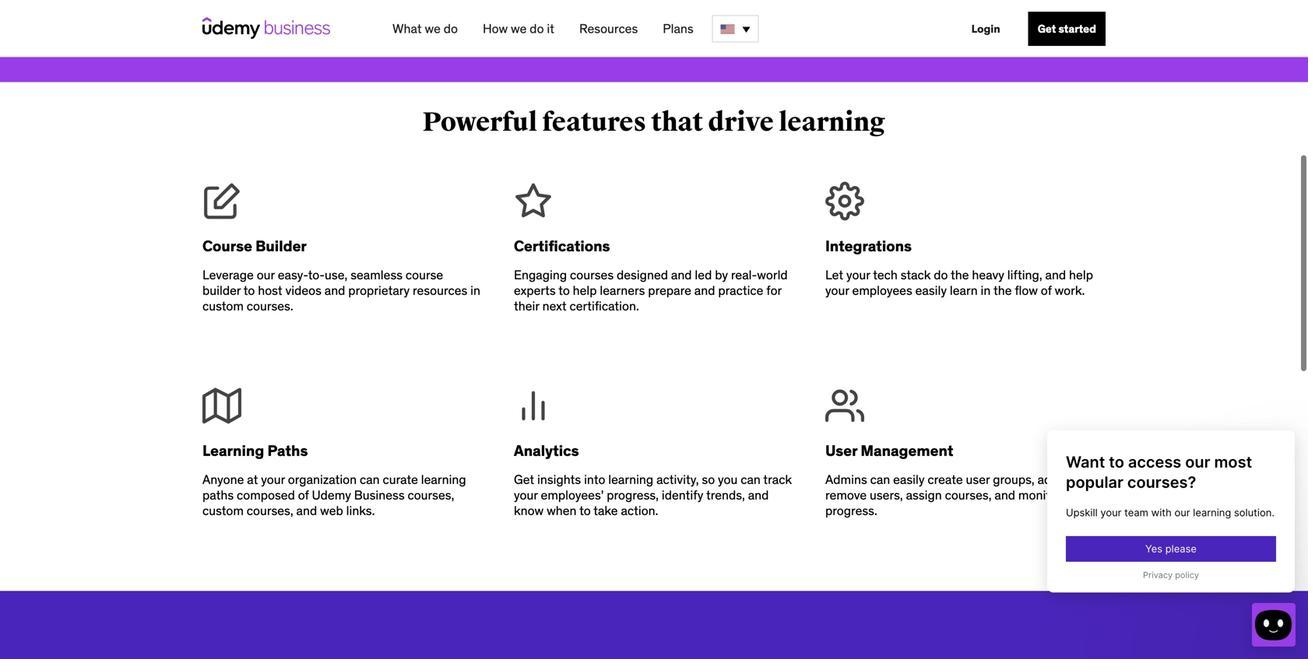 Task type: locate. For each thing, give the bounding box(es) containing it.
in right learn
[[981, 283, 991, 299]]

login button
[[962, 12, 1010, 46]]

get for get started
[[1038, 22, 1057, 36]]

and right lifting, on the right top of the page
[[1046, 267, 1067, 283]]

learn
[[950, 283, 978, 299]]

do right stack
[[934, 267, 948, 283]]

in right resources
[[471, 283, 481, 299]]

of left udemy
[[298, 488, 309, 504]]

and left the web
[[296, 503, 317, 519]]

0 horizontal spatial can
[[360, 472, 380, 488]]

can down user management
[[871, 472, 891, 488]]

by
[[715, 267, 728, 283]]

tech
[[873, 267, 898, 283]]

we for what
[[425, 21, 441, 37]]

0 horizontal spatial of
[[298, 488, 309, 504]]

and inside let your tech stack do the heavy lifting, and help your employees easily learn in the flow of work.
[[1046, 267, 1067, 283]]

1 we from the left
[[425, 21, 441, 37]]

1 horizontal spatial we
[[511, 21, 527, 37]]

can inside 'admins can easily create user groups, add and remove users, assign courses, and monitor progress.'
[[871, 472, 891, 488]]

do for how we do it
[[530, 21, 544, 37]]

2 horizontal spatial do
[[934, 267, 948, 283]]

0 vertical spatial get
[[1038, 22, 1057, 36]]

in inside let your tech stack do the heavy lifting, and help your employees easily learn in the flow of work.
[[981, 283, 991, 299]]

1 horizontal spatial learning
[[609, 472, 654, 488]]

easily down management
[[894, 472, 925, 488]]

led
[[695, 267, 712, 283]]

to left take
[[580, 503, 591, 519]]

learning
[[779, 106, 886, 139], [421, 472, 466, 488], [609, 472, 654, 488]]

2 custom from the top
[[203, 503, 244, 519]]

anyone
[[203, 472, 244, 488]]

0 horizontal spatial learning
[[421, 472, 466, 488]]

engaging
[[514, 267, 567, 283]]

what we do
[[393, 21, 458, 37]]

user
[[966, 472, 990, 488]]

0 horizontal spatial to
[[244, 283, 255, 299]]

links.
[[346, 503, 375, 519]]

we right how on the left top of the page
[[511, 21, 527, 37]]

and right trends,
[[748, 488, 769, 504]]

can right you
[[741, 472, 761, 488]]

1 horizontal spatial can
[[741, 472, 761, 488]]

proprietary
[[348, 283, 410, 299]]

your left when
[[514, 488, 538, 504]]

resources button
[[573, 15, 644, 43]]

do for what we do
[[444, 21, 458, 37]]

in for course builder
[[471, 283, 481, 299]]

identify
[[662, 488, 704, 504]]

2 can from the left
[[741, 472, 761, 488]]

we right the what
[[425, 21, 441, 37]]

1 can from the left
[[360, 472, 380, 488]]

and inside get insights into learning activity, so you can track your employees' progress, identify trends, and know when to take action.
[[748, 488, 769, 504]]

and left led
[[671, 267, 692, 283]]

courses, right business
[[408, 488, 454, 504]]

and right videos on the top of page
[[325, 283, 345, 299]]

and inside the anyone at your organization can curate learning paths composed of udemy business courses, custom courses, and web links.
[[296, 503, 317, 519]]

get inside menu navigation
[[1038, 22, 1057, 36]]

easy-
[[278, 267, 308, 283]]

courses,
[[408, 488, 454, 504], [945, 488, 992, 504], [247, 503, 293, 519]]

2 we from the left
[[511, 21, 527, 37]]

learning paths
[[203, 442, 308, 460]]

1 horizontal spatial help
[[1070, 267, 1094, 283]]

designed
[[617, 267, 668, 283]]

0 horizontal spatial in
[[471, 283, 481, 299]]

of right flow
[[1041, 283, 1052, 299]]

how we do it button
[[477, 15, 561, 43]]

when
[[547, 503, 577, 519]]

plans
[[663, 21, 694, 37]]

1 vertical spatial easily
[[894, 472, 925, 488]]

engaging courses designed and led by real-world experts to help learners prepare and practice for their next certification.
[[514, 267, 788, 314]]

0 horizontal spatial help
[[573, 283, 597, 299]]

in inside leverage our easy-to-use, seamless course builder to host videos and proprietary resources in custom courses.
[[471, 283, 481, 299]]

0 horizontal spatial we
[[425, 21, 441, 37]]

your
[[847, 267, 871, 283], [826, 283, 850, 299], [261, 472, 285, 488], [514, 488, 538, 504]]

2 horizontal spatial can
[[871, 472, 891, 488]]

your inside the anyone at your organization can curate learning paths composed of udemy business courses, custom courses, and web links.
[[261, 472, 285, 488]]

composed
[[237, 488, 295, 504]]

create
[[928, 472, 963, 488]]

courses.
[[247, 298, 293, 314]]

employees'
[[541, 488, 604, 504]]

work.
[[1055, 283, 1085, 299]]

our
[[257, 267, 275, 283]]

the
[[951, 267, 969, 283], [994, 283, 1012, 299]]

1 in from the left
[[471, 283, 481, 299]]

and right add
[[1062, 472, 1083, 488]]

1 horizontal spatial get
[[1038, 22, 1057, 36]]

get inside get insights into learning activity, so you can track your employees' progress, identify trends, and know when to take action.
[[514, 472, 534, 488]]

the left flow
[[994, 283, 1012, 299]]

your right at
[[261, 472, 285, 488]]

world
[[757, 267, 788, 283]]

to
[[244, 283, 255, 299], [559, 283, 570, 299], [580, 503, 591, 519]]

groups,
[[993, 472, 1035, 488]]

do right the what
[[444, 21, 458, 37]]

get up the know
[[514, 472, 534, 488]]

to right 'experts'
[[559, 283, 570, 299]]

0 vertical spatial custom
[[203, 298, 244, 314]]

leverage
[[203, 267, 254, 283]]

that
[[651, 106, 703, 139]]

1 vertical spatial get
[[514, 472, 534, 488]]

business
[[354, 488, 405, 504]]

can
[[360, 472, 380, 488], [741, 472, 761, 488], [871, 472, 891, 488]]

0 horizontal spatial do
[[444, 21, 458, 37]]

do left it
[[530, 21, 544, 37]]

easily inside 'admins can easily create user groups, add and remove users, assign courses, and monitor progress.'
[[894, 472, 925, 488]]

progress.
[[826, 503, 878, 519]]

custom down anyone
[[203, 503, 244, 519]]

learning inside the anyone at your organization can curate learning paths composed of udemy business courses, custom courses, and web links.
[[421, 472, 466, 488]]

1 custom from the top
[[203, 298, 244, 314]]

to inside get insights into learning activity, so you can track your employees' progress, identify trends, and know when to take action.
[[580, 503, 591, 519]]

stack
[[901, 267, 931, 283]]

of inside the anyone at your organization can curate learning paths composed of udemy business courses, custom courses, and web links.
[[298, 488, 309, 504]]

can left curate
[[360, 472, 380, 488]]

get
[[1038, 22, 1057, 36], [514, 472, 534, 488]]

1 horizontal spatial to
[[559, 283, 570, 299]]

3 can from the left
[[871, 472, 891, 488]]

courses, right assign
[[945, 488, 992, 504]]

and
[[671, 267, 692, 283], [1046, 267, 1067, 283], [325, 283, 345, 299], [695, 283, 715, 299], [1062, 472, 1083, 488], [748, 488, 769, 504], [995, 488, 1016, 504], [296, 503, 317, 519]]

easily left learn
[[916, 283, 947, 299]]

certifications
[[514, 237, 610, 256]]

of inside let your tech stack do the heavy lifting, and help your employees easily learn in the flow of work.
[[1041, 283, 1052, 299]]

custom inside leverage our easy-to-use, seamless course builder to host videos and proprietary resources in custom courses.
[[203, 298, 244, 314]]

prepare
[[648, 283, 692, 299]]

0 horizontal spatial get
[[514, 472, 534, 488]]

powerful
[[423, 106, 538, 139]]

2 horizontal spatial learning
[[779, 106, 886, 139]]

courses, down at
[[247, 503, 293, 519]]

the left heavy
[[951, 267, 969, 283]]

track
[[764, 472, 792, 488]]

2 in from the left
[[981, 283, 991, 299]]

do
[[444, 21, 458, 37], [530, 21, 544, 37], [934, 267, 948, 283]]

learning inside get insights into learning activity, so you can track your employees' progress, identify trends, and know when to take action.
[[609, 472, 654, 488]]

2 horizontal spatial courses,
[[945, 488, 992, 504]]

builder
[[256, 237, 307, 256]]

seamless
[[351, 267, 403, 283]]

activity,
[[657, 472, 699, 488]]

help right lifting, on the right top of the page
[[1070, 267, 1094, 283]]

how
[[483, 21, 508, 37]]

1 vertical spatial of
[[298, 488, 309, 504]]

help right 'next'
[[573, 283, 597, 299]]

help inside let your tech stack do the heavy lifting, and help your employees easily learn in the flow of work.
[[1070, 267, 1094, 283]]

powerful features that drive learning
[[423, 106, 886, 139]]

to left host
[[244, 283, 255, 299]]

1 vertical spatial custom
[[203, 503, 244, 519]]

0 vertical spatial easily
[[916, 283, 947, 299]]

0 vertical spatial of
[[1041, 283, 1052, 299]]

get left started
[[1038, 22, 1057, 36]]

get started
[[1038, 22, 1097, 36]]

drive
[[708, 106, 774, 139]]

your left employees on the right of the page
[[826, 283, 850, 299]]

admins can easily create user groups, add and remove users, assign courses, and monitor progress.
[[826, 472, 1083, 519]]

next
[[543, 298, 567, 314]]

custom down leverage
[[203, 298, 244, 314]]

analytics
[[514, 442, 579, 460]]

2 horizontal spatial to
[[580, 503, 591, 519]]

1 horizontal spatial in
[[981, 283, 991, 299]]

started
[[1059, 22, 1097, 36]]

1 horizontal spatial of
[[1041, 283, 1052, 299]]

anyone at your organization can curate learning paths composed of udemy business courses, custom courses, and web links.
[[203, 472, 466, 519]]

1 horizontal spatial do
[[530, 21, 544, 37]]

custom
[[203, 298, 244, 314], [203, 503, 244, 519]]

web
[[320, 503, 343, 519]]



Task type: describe. For each thing, give the bounding box(es) containing it.
progress,
[[607, 488, 659, 504]]

integrations
[[826, 237, 912, 256]]

videos
[[285, 283, 322, 299]]

can inside the anyone at your organization can curate learning paths composed of udemy business courses, custom courses, and web links.
[[360, 472, 380, 488]]

real-
[[731, 267, 757, 283]]

admins
[[826, 472, 868, 488]]

resources
[[580, 21, 638, 37]]

user management
[[826, 442, 954, 460]]

take
[[594, 503, 618, 519]]

get for get insights into learning activity, so you can track your employees' progress, identify trends, and know when to take action.
[[514, 472, 534, 488]]

lifting,
[[1008, 267, 1043, 283]]

login
[[972, 22, 1001, 36]]

course
[[203, 237, 252, 256]]

easily inside let your tech stack do the heavy lifting, and help your employees easily learn in the flow of work.
[[916, 283, 947, 299]]

courses
[[570, 267, 614, 283]]

can inside get insights into learning activity, so you can track your employees' progress, identify trends, and know when to take action.
[[741, 472, 761, 488]]

and inside leverage our easy-to-use, seamless course builder to host videos and proprietary resources in custom courses.
[[325, 283, 345, 299]]

you
[[718, 472, 738, 488]]

builder
[[203, 283, 241, 299]]

experts
[[514, 283, 556, 299]]

what we do button
[[386, 15, 464, 43]]

in for integrations
[[981, 283, 991, 299]]

menu navigation
[[380, 0, 1106, 58]]

and right user at the right of page
[[995, 488, 1016, 504]]

action.
[[621, 503, 659, 519]]

paths
[[268, 442, 308, 460]]

their
[[514, 298, 540, 314]]

1 horizontal spatial the
[[994, 283, 1012, 299]]

paths
[[203, 488, 234, 504]]

so
[[702, 472, 715, 488]]

management
[[861, 442, 954, 460]]

custom inside the anyone at your organization can curate learning paths composed of udemy business courses, custom courses, and web links.
[[203, 503, 244, 519]]

flow
[[1015, 283, 1038, 299]]

users,
[[870, 488, 903, 504]]

certification.
[[570, 298, 639, 314]]

do inside let your tech stack do the heavy lifting, and help your employees easily learn in the flow of work.
[[934, 267, 948, 283]]

into
[[584, 472, 606, 488]]

user
[[826, 442, 858, 460]]

for
[[767, 283, 782, 299]]

learners
[[600, 283, 645, 299]]

insights
[[537, 472, 581, 488]]

to inside leverage our easy-to-use, seamless course builder to host videos and proprietary resources in custom courses.
[[244, 283, 255, 299]]

know
[[514, 503, 544, 519]]

employees
[[853, 283, 913, 299]]

organization
[[288, 472, 357, 488]]

0 horizontal spatial the
[[951, 267, 969, 283]]

trends,
[[706, 488, 745, 504]]

features
[[543, 106, 647, 139]]

udemy business image
[[203, 17, 330, 39]]

1 horizontal spatial courses,
[[408, 488, 454, 504]]

get insights into learning activity, so you can track your employees' progress, identify trends, and know when to take action.
[[514, 472, 792, 519]]

we for how
[[511, 21, 527, 37]]

to inside 'engaging courses designed and led by real-world experts to help learners prepare and practice for their next certification.'
[[559, 283, 570, 299]]

let your tech stack do the heavy lifting, and help your employees easily learn in the flow of work.
[[826, 267, 1094, 299]]

use,
[[325, 267, 348, 283]]

monitor
[[1019, 488, 1062, 504]]

curate
[[383, 472, 418, 488]]

host
[[258, 283, 282, 299]]

assign
[[906, 488, 942, 504]]

let
[[826, 267, 844, 283]]

resources
[[413, 283, 468, 299]]

udemy
[[312, 488, 351, 504]]

remove
[[826, 488, 867, 504]]

get started link
[[1029, 12, 1106, 46]]

it
[[547, 21, 555, 37]]

how we do it
[[483, 21, 555, 37]]

plans button
[[657, 15, 700, 43]]

practice
[[718, 283, 764, 299]]

leverage our easy-to-use, seamless course builder to host videos and proprietary resources in custom courses.
[[203, 267, 481, 314]]

course
[[406, 267, 443, 283]]

learning
[[203, 442, 264, 460]]

help inside 'engaging courses designed and led by real-world experts to help learners prepare and practice for their next certification.'
[[573, 283, 597, 299]]

to-
[[308, 267, 325, 283]]

0 horizontal spatial courses,
[[247, 503, 293, 519]]

heavy
[[972, 267, 1005, 283]]

courses, inside 'admins can easily create user groups, add and remove users, assign courses, and monitor progress.'
[[945, 488, 992, 504]]

your right let
[[847, 267, 871, 283]]

and right prepare
[[695, 283, 715, 299]]

course builder
[[203, 237, 307, 256]]

your inside get insights into learning activity, so you can track your employees' progress, identify trends, and know when to take action.
[[514, 488, 538, 504]]



Task type: vqa. For each thing, say whether or not it's contained in the screenshot.
in
yes



